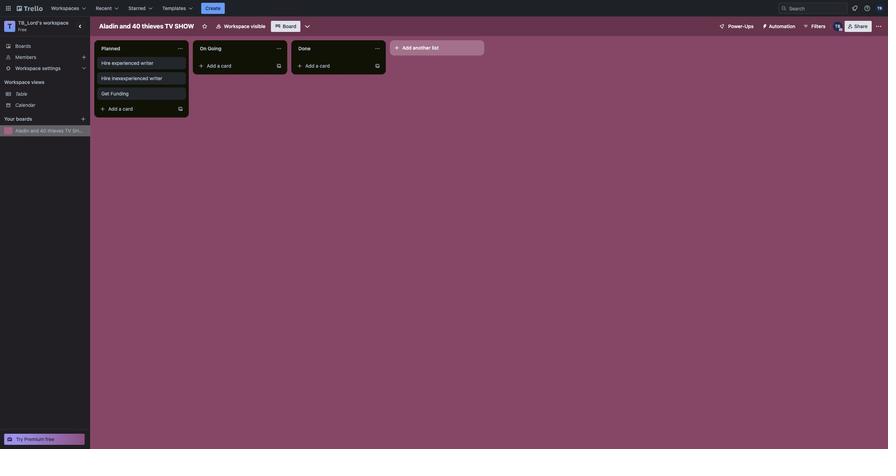 Task type: describe. For each thing, give the bounding box(es) containing it.
table
[[15, 91, 27, 97]]

0 notifications image
[[851, 4, 859, 12]]

done
[[299, 45, 311, 51]]

get funding
[[101, 91, 129, 96]]

starred
[[129, 5, 146, 11]]

add another list
[[403, 45, 439, 51]]

your boards with 1 items element
[[4, 115, 70, 123]]

hire for hire inexexperienced writer
[[101, 75, 111, 81]]

add a card button for on going
[[196, 60, 274, 72]]

settings
[[42, 65, 61, 71]]

add for done
[[305, 63, 315, 69]]

ups
[[745, 23, 754, 29]]

automation button
[[760, 21, 800, 32]]

workspace navigation collapse icon image
[[76, 22, 85, 31]]

add a card for planned
[[108, 106, 133, 112]]

hire for hire experienced writer
[[101, 60, 111, 66]]

card for planned
[[123, 106, 133, 112]]

funding
[[111, 91, 129, 96]]

back to home image
[[17, 3, 43, 14]]

workspaces button
[[47, 3, 90, 14]]

workspace views
[[4, 79, 44, 85]]

add for on going
[[207, 63, 216, 69]]

your
[[4, 116, 15, 122]]

create from template… image for on going
[[276, 63, 282, 69]]

1 vertical spatial show
[[72, 128, 87, 134]]

create from template… image for planned
[[178, 106, 183, 112]]

share button
[[845, 21, 872, 32]]

tv inside 'aladin and 40 thieves tv show' link
[[65, 128, 71, 134]]

workspace for workspace views
[[4, 79, 30, 85]]

on
[[200, 45, 207, 51]]

planned
[[101, 45, 120, 51]]

hire experienced writer link
[[101, 60, 182, 67]]

Done text field
[[294, 43, 371, 54]]

1 vertical spatial and
[[30, 128, 39, 134]]

workspace for workspace settings
[[15, 65, 41, 71]]

card for on going
[[221, 63, 232, 69]]

hire inexexperienced writer link
[[101, 75, 182, 82]]

Planned text field
[[97, 43, 174, 54]]

sm image
[[760, 21, 769, 31]]

calendar link
[[15, 102, 86, 109]]

Board name text field
[[96, 21, 198, 32]]

board
[[283, 23, 297, 29]]

40 inside 'text field'
[[132, 23, 140, 30]]

card for done
[[320, 63, 330, 69]]

a for planned
[[119, 106, 121, 112]]

0 horizontal spatial 40
[[40, 128, 46, 134]]

create
[[205, 5, 221, 11]]

hire experienced writer
[[101, 60, 154, 66]]

tv inside aladin and 40 thieves tv show 'text field'
[[165, 23, 173, 30]]

views
[[31, 79, 44, 85]]

tb_lord's
[[18, 20, 42, 26]]

create button
[[201, 3, 225, 14]]

aladin and 40 thieves tv show link
[[15, 127, 87, 134]]

this member is an admin of this board. image
[[840, 28, 843, 31]]

boards
[[16, 116, 32, 122]]

workspace for workspace visible
[[224, 23, 250, 29]]

templates button
[[158, 3, 197, 14]]

customize views image
[[304, 23, 311, 30]]

recent
[[96, 5, 112, 11]]

t link
[[4, 21, 15, 32]]

free
[[45, 436, 54, 442]]

power-ups button
[[715, 21, 758, 32]]

on going
[[200, 45, 222, 51]]

free
[[18, 27, 27, 32]]

your boards
[[4, 116, 32, 122]]

a for on going
[[217, 63, 220, 69]]

get
[[101, 91, 109, 96]]

workspace visible button
[[212, 21, 270, 32]]

tb_lord's workspace link
[[18, 20, 69, 26]]

On Going text field
[[196, 43, 272, 54]]

get funding link
[[101, 90, 182, 97]]

board link
[[271, 21, 301, 32]]

workspace
[[43, 20, 69, 26]]

1 vertical spatial aladin and 40 thieves tv show
[[15, 128, 87, 134]]



Task type: vqa. For each thing, say whether or not it's contained in the screenshot.
the Members 'LINK' at the top of page
yes



Task type: locate. For each thing, give the bounding box(es) containing it.
add for planned
[[108, 106, 117, 112]]

workspace inside workspace settings popup button
[[15, 65, 41, 71]]

1 horizontal spatial 40
[[132, 23, 140, 30]]

workspace
[[224, 23, 250, 29], [15, 65, 41, 71], [4, 79, 30, 85]]

aladin and 40 thieves tv show inside 'text field'
[[99, 23, 194, 30]]

Search field
[[787, 3, 848, 14]]

0 horizontal spatial and
[[30, 128, 39, 134]]

and down starred
[[120, 23, 131, 30]]

add a card button down on going text box
[[196, 60, 274, 72]]

add board image
[[81, 116, 86, 122]]

and
[[120, 23, 131, 30], [30, 128, 39, 134]]

add a card button
[[196, 60, 274, 72], [294, 60, 372, 72], [97, 103, 175, 115]]

1 vertical spatial writer
[[150, 75, 162, 81]]

members link
[[0, 52, 90, 63]]

members
[[15, 54, 36, 60]]

show menu image
[[876, 23, 883, 30]]

2 horizontal spatial card
[[320, 63, 330, 69]]

workspaces
[[51, 5, 79, 11]]

a down funding
[[119, 106, 121, 112]]

thieves inside aladin and 40 thieves tv show 'text field'
[[142, 23, 164, 30]]

a down done text box
[[316, 63, 319, 69]]

0 horizontal spatial thieves
[[48, 128, 64, 134]]

add another list button
[[390, 40, 485, 56]]

create from template… image
[[276, 63, 282, 69], [178, 106, 183, 112]]

inexexperienced
[[112, 75, 148, 81]]

add a card down going
[[207, 63, 232, 69]]

1 vertical spatial create from template… image
[[178, 106, 183, 112]]

thieves down starred popup button
[[142, 23, 164, 30]]

experienced
[[112, 60, 139, 66]]

card
[[221, 63, 232, 69], [320, 63, 330, 69], [123, 106, 133, 112]]

1 vertical spatial thieves
[[48, 128, 64, 134]]

a for done
[[316, 63, 319, 69]]

2 hire from the top
[[101, 75, 111, 81]]

0 vertical spatial create from template… image
[[276, 63, 282, 69]]

1 horizontal spatial aladin and 40 thieves tv show
[[99, 23, 194, 30]]

add a card down funding
[[108, 106, 133, 112]]

workspace left the visible
[[224, 23, 250, 29]]

hire down planned
[[101, 60, 111, 66]]

a down going
[[217, 63, 220, 69]]

0 vertical spatial tv
[[165, 23, 173, 30]]

aladin inside 'text field'
[[99, 23, 118, 30]]

1 horizontal spatial show
[[175, 23, 194, 30]]

2 horizontal spatial add a card button
[[294, 60, 372, 72]]

add a card button down 'get funding' link
[[97, 103, 175, 115]]

0 horizontal spatial card
[[123, 106, 133, 112]]

hire up get
[[101, 75, 111, 81]]

0 vertical spatial aladin and 40 thieves tv show
[[99, 23, 194, 30]]

2 vertical spatial workspace
[[4, 79, 30, 85]]

add down on going
[[207, 63, 216, 69]]

0 horizontal spatial add a card button
[[97, 103, 175, 115]]

recent button
[[92, 3, 123, 14]]

hire
[[101, 60, 111, 66], [101, 75, 111, 81]]

t
[[8, 22, 12, 30]]

0 horizontal spatial aladin
[[15, 128, 29, 134]]

premium
[[24, 436, 44, 442]]

1 horizontal spatial thieves
[[142, 23, 164, 30]]

writer up hire inexexperienced writer link
[[141, 60, 154, 66]]

0 horizontal spatial aladin and 40 thieves tv show
[[15, 128, 87, 134]]

workspace visible
[[224, 23, 266, 29]]

1 horizontal spatial add a card button
[[196, 60, 274, 72]]

1 horizontal spatial add a card
[[207, 63, 232, 69]]

and inside 'text field'
[[120, 23, 131, 30]]

show
[[175, 23, 194, 30], [72, 128, 87, 134]]

0 vertical spatial thieves
[[142, 23, 164, 30]]

thieves inside 'aladin and 40 thieves tv show' link
[[48, 128, 64, 134]]

try premium free button
[[4, 434, 85, 445]]

1 vertical spatial 40
[[40, 128, 46, 134]]

add a card button for done
[[294, 60, 372, 72]]

0 horizontal spatial create from template… image
[[178, 106, 183, 112]]

tv down calendar link on the top of page
[[65, 128, 71, 134]]

boards
[[15, 43, 31, 49]]

thieves down your boards with 1 items element
[[48, 128, 64, 134]]

add down get funding
[[108, 106, 117, 112]]

show inside 'text field'
[[175, 23, 194, 30]]

search image
[[782, 6, 787, 11]]

visible
[[251, 23, 266, 29]]

0 horizontal spatial show
[[72, 128, 87, 134]]

workspace down the members
[[15, 65, 41, 71]]

automation
[[769, 23, 796, 29]]

add a card for done
[[305, 63, 330, 69]]

table link
[[15, 91, 86, 98]]

filters
[[812, 23, 826, 29]]

show down templates popup button
[[175, 23, 194, 30]]

0 horizontal spatial tv
[[65, 128, 71, 134]]

1 vertical spatial workspace
[[15, 65, 41, 71]]

0 vertical spatial hire
[[101, 60, 111, 66]]

aladin down boards
[[15, 128, 29, 134]]

try
[[16, 436, 23, 442]]

open information menu image
[[864, 5, 871, 12]]

1 horizontal spatial card
[[221, 63, 232, 69]]

0 horizontal spatial add a card
[[108, 106, 133, 112]]

add a card for on going
[[207, 63, 232, 69]]

starred button
[[124, 3, 157, 14]]

0 vertical spatial writer
[[141, 60, 154, 66]]

primary element
[[0, 0, 889, 17]]

aladin and 40 thieves tv show down starred popup button
[[99, 23, 194, 30]]

1 horizontal spatial and
[[120, 23, 131, 30]]

add down done
[[305, 63, 315, 69]]

show down 'add board' icon
[[72, 128, 87, 134]]

filters button
[[801, 21, 828, 32]]

another
[[413, 45, 431, 51]]

writer for hire inexexperienced writer
[[150, 75, 162, 81]]

a
[[217, 63, 220, 69], [316, 63, 319, 69], [119, 106, 121, 112]]

workspace settings
[[15, 65, 61, 71]]

1 vertical spatial aladin
[[15, 128, 29, 134]]

try premium free
[[16, 436, 54, 442]]

templates
[[162, 5, 186, 11]]

40
[[132, 23, 140, 30], [40, 128, 46, 134]]

calendar
[[15, 102, 35, 108]]

add a card
[[207, 63, 232, 69], [305, 63, 330, 69], [108, 106, 133, 112]]

aladin down recent popup button
[[99, 23, 118, 30]]

workspace inside workspace visible button
[[224, 23, 250, 29]]

star or unstar board image
[[202, 24, 207, 29]]

tb_lord's workspace free
[[18, 20, 69, 32]]

share
[[855, 23, 868, 29]]

1 horizontal spatial aladin
[[99, 23, 118, 30]]

1 hire from the top
[[101, 60, 111, 66]]

card down funding
[[123, 106, 133, 112]]

list
[[432, 45, 439, 51]]

40 down starred
[[132, 23, 140, 30]]

0 vertical spatial 40
[[132, 23, 140, 30]]

0 vertical spatial workspace
[[224, 23, 250, 29]]

thieves
[[142, 23, 164, 30], [48, 128, 64, 134]]

tyler black (tylerblack44) image
[[876, 4, 884, 12]]

1 horizontal spatial tv
[[165, 23, 173, 30]]

create from template… image
[[375, 63, 380, 69]]

1 vertical spatial hire
[[101, 75, 111, 81]]

add a card down done
[[305, 63, 330, 69]]

0 vertical spatial aladin
[[99, 23, 118, 30]]

1 vertical spatial tv
[[65, 128, 71, 134]]

add left another
[[403, 45, 412, 51]]

tv
[[165, 23, 173, 30], [65, 128, 71, 134]]

add a card button for planned
[[97, 103, 175, 115]]

power-ups
[[729, 23, 754, 29]]

40 down your boards with 1 items element
[[40, 128, 46, 134]]

aladin and 40 thieves tv show down your boards with 1 items element
[[15, 128, 87, 134]]

writer for hire experienced writer
[[141, 60, 154, 66]]

aladin and 40 thieves tv show
[[99, 23, 194, 30], [15, 128, 87, 134]]

tv down templates at the left of the page
[[165, 23, 173, 30]]

0 vertical spatial show
[[175, 23, 194, 30]]

boards link
[[0, 41, 90, 52]]

workspace settings button
[[0, 63, 90, 74]]

0 horizontal spatial a
[[119, 106, 121, 112]]

1 horizontal spatial create from template… image
[[276, 63, 282, 69]]

power-
[[729, 23, 745, 29]]

going
[[208, 45, 222, 51]]

2 horizontal spatial add a card
[[305, 63, 330, 69]]

tb_lord (tylerblack44) image
[[833, 22, 843, 31]]

0 vertical spatial and
[[120, 23, 131, 30]]

writer down the hire experienced writer link
[[150, 75, 162, 81]]

writer
[[141, 60, 154, 66], [150, 75, 162, 81]]

workspace up table
[[4, 79, 30, 85]]

add a card button down done text box
[[294, 60, 372, 72]]

hire inexexperienced writer
[[101, 75, 162, 81]]

2 horizontal spatial a
[[316, 63, 319, 69]]

card down on going text box
[[221, 63, 232, 69]]

aladin
[[99, 23, 118, 30], [15, 128, 29, 134]]

1 horizontal spatial a
[[217, 63, 220, 69]]

card down done text box
[[320, 63, 330, 69]]

add inside add another list button
[[403, 45, 412, 51]]

add
[[403, 45, 412, 51], [207, 63, 216, 69], [305, 63, 315, 69], [108, 106, 117, 112]]

and down your boards with 1 items element
[[30, 128, 39, 134]]



